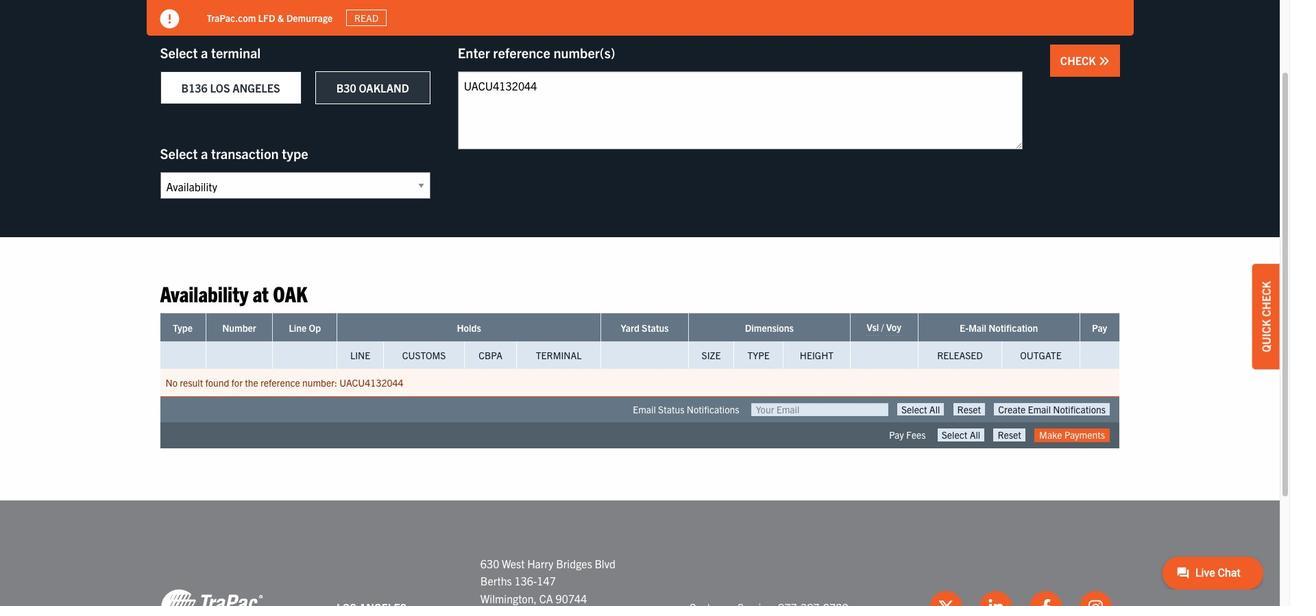 Task type: describe. For each thing, give the bounding box(es) containing it.
Enter reference number(s) text field
[[458, 71, 1023, 149]]

wilmington,
[[480, 591, 537, 605]]

90744
[[556, 591, 587, 605]]

make payments
[[1039, 429, 1105, 441]]

fees
[[906, 429, 926, 441]]

1 vertical spatial check
[[1259, 281, 1273, 317]]

630
[[480, 556, 499, 570]]

size
[[702, 349, 721, 362]]

line for line op
[[289, 322, 307, 334]]

read
[[354, 12, 379, 24]]

pay fees
[[889, 429, 926, 441]]

e-mail notification
[[960, 322, 1038, 334]]

e-
[[960, 322, 969, 334]]

lfd
[[258, 11, 275, 24]]

status for yard
[[642, 322, 669, 334]]

notification
[[989, 322, 1038, 334]]

terminal
[[536, 349, 582, 362]]

enter
[[458, 44, 490, 61]]

voy
[[886, 321, 901, 333]]

no
[[166, 377, 178, 389]]

angeles
[[233, 81, 280, 95]]

los
[[210, 81, 230, 95]]

harry
[[527, 556, 554, 570]]

pay for pay fees
[[889, 429, 904, 441]]

b136 los angeles
[[181, 81, 280, 95]]

at
[[253, 280, 269, 306]]

a for transaction
[[201, 145, 208, 162]]

select a transaction type
[[160, 145, 308, 162]]

0 vertical spatial type
[[173, 322, 193, 334]]

b30
[[336, 81, 356, 95]]

yard
[[621, 322, 640, 334]]

released
[[937, 349, 983, 362]]

op
[[309, 322, 321, 334]]

make
[[1039, 429, 1062, 441]]

trapac.com
[[207, 11, 256, 24]]

b30 oakland
[[336, 81, 409, 95]]

/
[[881, 321, 884, 333]]

Your Email email field
[[751, 403, 888, 416]]

availability
[[160, 280, 248, 306]]

pay for pay
[[1092, 322, 1107, 334]]

for
[[231, 377, 243, 389]]

a for terminal
[[201, 44, 208, 61]]

footer containing 630 west harry bridges blvd
[[0, 500, 1280, 606]]

blvd
[[595, 556, 616, 570]]

check inside button
[[1060, 53, 1099, 67]]

1 horizontal spatial type
[[748, 349, 770, 362]]

height
[[800, 349, 834, 362]]

email status notifications
[[633, 403, 739, 416]]

number:
[[302, 377, 337, 389]]

check button
[[1050, 45, 1120, 77]]

cbpa
[[479, 349, 503, 362]]

uacu4132044
[[340, 377, 404, 389]]

0 vertical spatial reference
[[493, 44, 550, 61]]

630 west harry bridges blvd berths 136-147 wilmington, ca 90744
[[480, 556, 616, 605]]



Task type: locate. For each thing, give the bounding box(es) containing it.
the
[[245, 377, 258, 389]]

1 a from the top
[[201, 44, 208, 61]]

yard status
[[621, 322, 669, 334]]

0 horizontal spatial solid image
[[160, 10, 179, 29]]

enter reference number(s)
[[458, 44, 615, 61]]

holds
[[457, 322, 481, 334]]

customs
[[402, 349, 446, 362]]

type down availability
[[173, 322, 193, 334]]

1 vertical spatial status
[[658, 403, 685, 416]]

los angeles image
[[160, 588, 263, 606]]

1 vertical spatial pay
[[889, 429, 904, 441]]

0 vertical spatial solid image
[[160, 10, 179, 29]]

select a terminal
[[160, 44, 261, 61]]

check
[[1060, 53, 1099, 67], [1259, 281, 1273, 317]]

result
[[180, 377, 203, 389]]

select for select a transaction type
[[160, 145, 198, 162]]

quick check
[[1259, 281, 1273, 352]]

type down dimensions
[[748, 349, 770, 362]]

0 horizontal spatial line
[[289, 322, 307, 334]]

line for line
[[350, 349, 370, 362]]

ca
[[539, 591, 553, 605]]

1 vertical spatial solid image
[[1099, 56, 1110, 66]]

quick
[[1259, 319, 1273, 352]]

0 horizontal spatial reference
[[261, 377, 300, 389]]

2 select from the top
[[160, 145, 198, 162]]

0 horizontal spatial check
[[1060, 53, 1099, 67]]

trapac.com lfd & demurrage
[[207, 11, 333, 24]]

payments
[[1064, 429, 1105, 441]]

select
[[160, 44, 198, 61], [160, 145, 198, 162]]

status right email
[[658, 403, 685, 416]]

west
[[502, 556, 525, 570]]

demurrage
[[286, 11, 333, 24]]

footer
[[0, 500, 1280, 606]]

availability at oak
[[160, 280, 308, 306]]

make payments link
[[1035, 429, 1110, 442]]

solid image inside "check" button
[[1099, 56, 1110, 66]]

0 horizontal spatial pay
[[889, 429, 904, 441]]

1 vertical spatial type
[[748, 349, 770, 362]]

line
[[289, 322, 307, 334], [350, 349, 370, 362]]

0 vertical spatial check
[[1060, 53, 1099, 67]]

a left terminal
[[201, 44, 208, 61]]

&
[[278, 11, 284, 24]]

outgate
[[1020, 349, 1062, 362]]

a left transaction
[[201, 145, 208, 162]]

1 horizontal spatial reference
[[493, 44, 550, 61]]

reference
[[493, 44, 550, 61], [261, 377, 300, 389]]

1 select from the top
[[160, 44, 198, 61]]

type
[[282, 145, 308, 162]]

mail
[[969, 322, 987, 334]]

number(s)
[[554, 44, 615, 61]]

line up uacu4132044
[[350, 349, 370, 362]]

solid image
[[160, 10, 179, 29], [1099, 56, 1110, 66]]

berths
[[480, 574, 512, 588]]

0 vertical spatial a
[[201, 44, 208, 61]]

0 vertical spatial pay
[[1092, 322, 1107, 334]]

1 vertical spatial line
[[350, 349, 370, 362]]

no result found for the reference number: uacu4132044
[[166, 377, 404, 389]]

1 horizontal spatial check
[[1259, 281, 1273, 317]]

select up b136
[[160, 44, 198, 61]]

oakland
[[359, 81, 409, 95]]

bridges
[[556, 556, 592, 570]]

1 vertical spatial select
[[160, 145, 198, 162]]

0 vertical spatial line
[[289, 322, 307, 334]]

vsl / voy
[[867, 321, 901, 333]]

terminal
[[211, 44, 261, 61]]

a
[[201, 44, 208, 61], [201, 145, 208, 162]]

147
[[537, 574, 556, 588]]

transaction
[[211, 145, 279, 162]]

0 horizontal spatial type
[[173, 322, 193, 334]]

read link
[[346, 9, 386, 26]]

line op
[[289, 322, 321, 334]]

line left op
[[289, 322, 307, 334]]

1 horizontal spatial solid image
[[1099, 56, 1110, 66]]

None button
[[897, 403, 944, 416], [953, 403, 985, 416], [994, 403, 1110, 416], [938, 429, 985, 441], [994, 429, 1026, 441], [897, 403, 944, 416], [953, 403, 985, 416], [994, 403, 1110, 416], [938, 429, 985, 441], [994, 429, 1026, 441]]

0 vertical spatial select
[[160, 44, 198, 61]]

status for email
[[658, 403, 685, 416]]

vsl
[[867, 321, 879, 333]]

0 vertical spatial status
[[642, 322, 669, 334]]

status
[[642, 322, 669, 334], [658, 403, 685, 416]]

dimensions
[[745, 322, 794, 334]]

email
[[633, 403, 656, 416]]

reference right the
[[261, 377, 300, 389]]

1 vertical spatial a
[[201, 145, 208, 162]]

type
[[173, 322, 193, 334], [748, 349, 770, 362]]

pay
[[1092, 322, 1107, 334], [889, 429, 904, 441]]

1 horizontal spatial line
[[350, 349, 370, 362]]

quick check link
[[1253, 264, 1280, 369]]

select for select a terminal
[[160, 44, 198, 61]]

number
[[222, 322, 256, 334]]

136-
[[514, 574, 537, 588]]

2 a from the top
[[201, 145, 208, 162]]

1 vertical spatial reference
[[261, 377, 300, 389]]

oak
[[273, 280, 308, 306]]

found
[[205, 377, 229, 389]]

reference right enter
[[493, 44, 550, 61]]

select left transaction
[[160, 145, 198, 162]]

status right yard
[[642, 322, 669, 334]]

1 horizontal spatial pay
[[1092, 322, 1107, 334]]

notifications
[[687, 403, 739, 416]]

b136
[[181, 81, 208, 95]]



Task type: vqa. For each thing, say whether or not it's contained in the screenshot.
CONTACT
no



